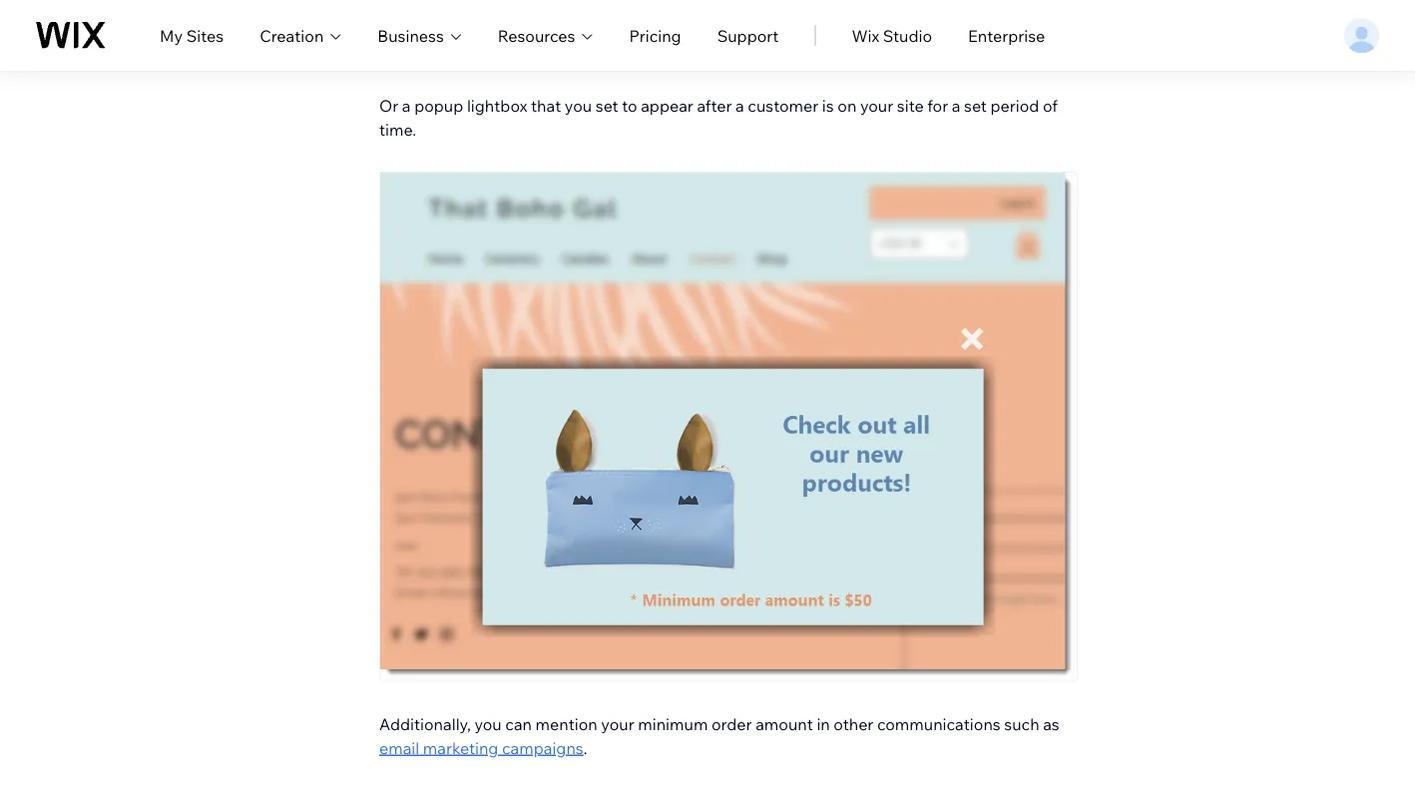 Task type: describe. For each thing, give the bounding box(es) containing it.
.
[[583, 738, 587, 758]]

support link
[[717, 23, 779, 47]]

3 a from the left
[[952, 96, 960, 116]]

mention
[[535, 714, 598, 734]]

amount
[[756, 714, 813, 734]]

my
[[160, 25, 183, 45]]

my sites
[[160, 25, 224, 45]]

marketing
[[423, 738, 498, 758]]

email
[[379, 738, 419, 758]]

your inside or a popup lightbox that you set to appear after a customer is on your site for a set period of time.
[[860, 96, 893, 116]]

such
[[1004, 714, 1039, 734]]

lightbox
[[467, 96, 527, 116]]

minimum
[[638, 714, 708, 734]]

is
[[822, 96, 834, 116]]

enterprise
[[968, 25, 1045, 45]]

additionally, you can mention your minimum order amount in other communications such as email marketing campaigns .
[[379, 714, 1060, 758]]

wix
[[852, 25, 879, 45]]

that
[[531, 96, 561, 116]]

your inside additionally, you can mention your minimum order amount in other communications such as email marketing campaigns .
[[601, 714, 634, 734]]

of
[[1043, 96, 1058, 116]]

popup
[[414, 96, 463, 116]]

for
[[927, 96, 948, 116]]

site
[[897, 96, 924, 116]]

resources button
[[498, 23, 593, 47]]

wix studio
[[852, 25, 932, 45]]

resources
[[498, 25, 575, 45]]

appear
[[641, 96, 693, 116]]

2 set from the left
[[964, 96, 987, 116]]

2 a from the left
[[736, 96, 744, 116]]

1 set from the left
[[596, 96, 618, 116]]

other
[[834, 714, 874, 734]]

or
[[379, 96, 398, 116]]

pricing link
[[629, 23, 681, 47]]

enterprise link
[[968, 23, 1045, 47]]

creation button
[[260, 23, 342, 47]]

creation
[[260, 25, 324, 45]]



Task type: vqa. For each thing, say whether or not it's contained in the screenshot.
or
yes



Task type: locate. For each thing, give the bounding box(es) containing it.
studio
[[883, 25, 932, 45]]

after
[[697, 96, 732, 116]]

you inside additionally, you can mention your minimum order amount in other communications such as email marketing campaigns .
[[474, 714, 502, 734]]

campaigns
[[502, 738, 583, 758]]

1 horizontal spatial your
[[860, 96, 893, 116]]

sites
[[186, 25, 224, 45]]

set left to
[[596, 96, 618, 116]]

order
[[711, 714, 752, 734]]

as
[[1043, 714, 1060, 734]]

0 horizontal spatial your
[[601, 714, 634, 734]]

0 horizontal spatial you
[[474, 714, 502, 734]]

your
[[860, 96, 893, 116], [601, 714, 634, 734]]

wix studio link
[[852, 23, 932, 47]]

a right or
[[402, 96, 411, 116]]

your right the mention
[[601, 714, 634, 734]]

0 vertical spatial you
[[565, 96, 592, 116]]

0 horizontal spatial a
[[402, 96, 411, 116]]

profile image image
[[1344, 18, 1379, 53]]

can
[[505, 714, 532, 734]]

1 a from the left
[[402, 96, 411, 116]]

or a popup lightbox that you set to appear after a customer is on your site for a set period of time.
[[379, 96, 1058, 140]]

support
[[717, 25, 779, 45]]

1 vertical spatial your
[[601, 714, 634, 734]]

my sites link
[[160, 23, 224, 47]]

you inside or a popup lightbox that you set to appear after a customer is on your site for a set period of time.
[[565, 96, 592, 116]]

time.
[[379, 120, 416, 140]]

business
[[378, 25, 444, 45]]

email marketing campaigns link
[[379, 738, 583, 758]]

1 horizontal spatial set
[[964, 96, 987, 116]]

you up 'email marketing campaigns' link
[[474, 714, 502, 734]]

pricing
[[629, 25, 681, 45]]

additionally,
[[379, 714, 471, 734]]

you right that
[[565, 96, 592, 116]]

set right for
[[964, 96, 987, 116]]

period
[[990, 96, 1039, 116]]

1 horizontal spatial a
[[736, 96, 744, 116]]

0 horizontal spatial set
[[596, 96, 618, 116]]

customer
[[748, 96, 819, 116]]

communications
[[877, 714, 1001, 734]]

business button
[[378, 23, 462, 47]]

a right after
[[736, 96, 744, 116]]

1 horizontal spatial you
[[565, 96, 592, 116]]

your right 'on'
[[860, 96, 893, 116]]

to
[[622, 96, 637, 116]]

on
[[838, 96, 857, 116]]

a right for
[[952, 96, 960, 116]]

in
[[817, 714, 830, 734]]

you
[[565, 96, 592, 116], [474, 714, 502, 734]]

set
[[596, 96, 618, 116], [964, 96, 987, 116]]

a
[[402, 96, 411, 116], [736, 96, 744, 116], [952, 96, 960, 116]]

2 horizontal spatial a
[[952, 96, 960, 116]]

0 vertical spatial your
[[860, 96, 893, 116]]

1 vertical spatial you
[[474, 714, 502, 734]]



